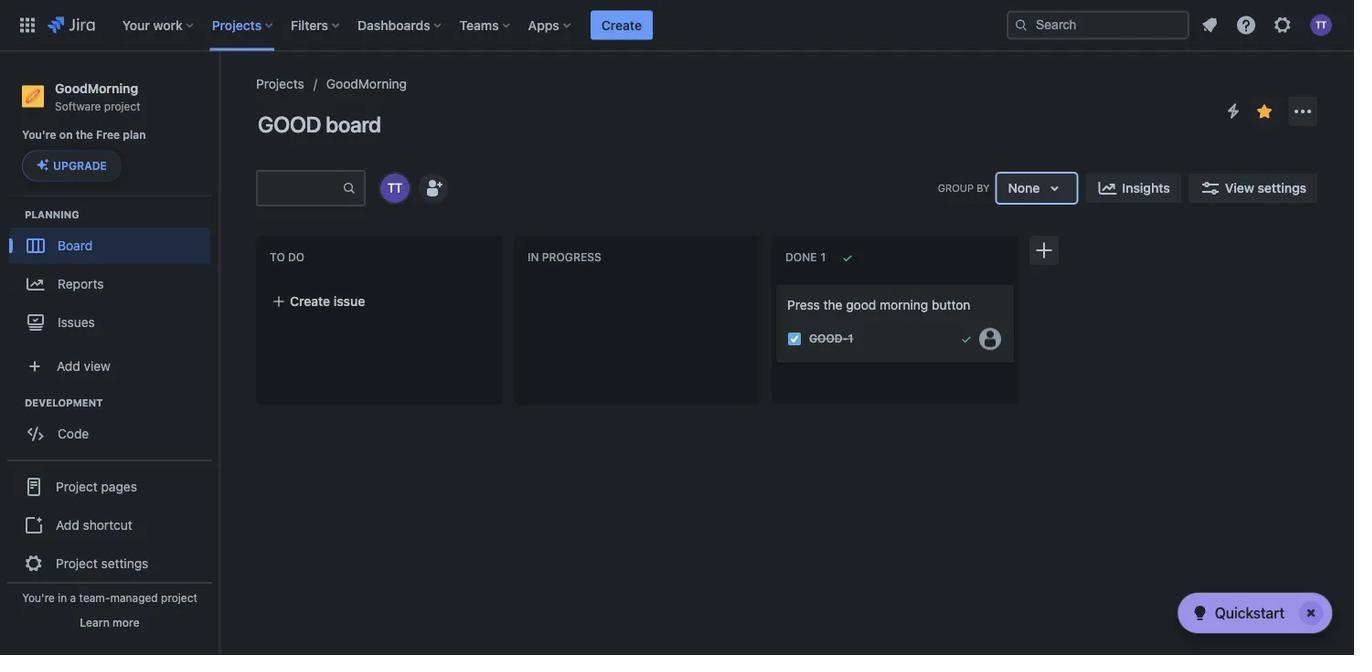 Task type: describe. For each thing, give the bounding box(es) containing it.
add shortcut
[[56, 518, 132, 533]]

you're for you're in a team-managed project
[[22, 592, 55, 605]]

learn
[[80, 616, 110, 629]]

to
[[270, 251, 285, 264]]

good
[[846, 298, 876, 313]]

Search this board text field
[[258, 172, 342, 205]]

good board
[[258, 112, 381, 137]]

sidebar navigation image
[[199, 73, 240, 110]]

learn more button
[[80, 616, 140, 630]]

press the good morning button
[[787, 298, 971, 313]]

board
[[58, 238, 93, 253]]

good
[[258, 112, 321, 137]]

add view button
[[11, 348, 209, 384]]

planning group
[[9, 207, 219, 346]]

notifications image
[[1199, 14, 1221, 36]]

project pages
[[56, 479, 137, 494]]

quickstart
[[1215, 605, 1285, 622]]

create column image
[[1033, 240, 1055, 262]]

dismiss quickstart image
[[1297, 599, 1326, 628]]

shortcut
[[83, 518, 132, 533]]

teams
[[460, 17, 499, 32]]

create button
[[591, 11, 653, 40]]

add for add shortcut
[[56, 518, 79, 533]]

free
[[96, 129, 120, 141]]

group
[[938, 182, 974, 194]]

settings for project settings
[[101, 556, 148, 571]]

reports
[[58, 276, 104, 291]]

project for project pages
[[56, 479, 98, 494]]

apps
[[528, 17, 560, 32]]

projects for projects dropdown button
[[212, 17, 262, 32]]

learn more
[[80, 616, 140, 629]]

project inside goodmorning software project
[[104, 100, 140, 112]]

create for create
[[602, 17, 642, 32]]

development
[[25, 397, 103, 409]]

star good board image
[[1254, 101, 1276, 123]]

appswitcher icon image
[[16, 14, 38, 36]]

none button
[[997, 174, 1077, 203]]

view
[[84, 358, 111, 374]]

task image
[[787, 332, 802, 346]]

done
[[786, 251, 817, 264]]

do
[[288, 251, 305, 264]]

issues link
[[9, 304, 210, 341]]

projects link
[[256, 73, 304, 95]]

apps button
[[523, 11, 578, 40]]

create for create issue
[[290, 294, 330, 309]]

in
[[528, 251, 539, 264]]

a
[[70, 592, 76, 605]]

code
[[58, 426, 89, 441]]

you're on the free plan
[[22, 129, 146, 141]]

add shortcut button
[[7, 507, 212, 544]]

filters button
[[285, 11, 347, 40]]

banner containing your work
[[0, 0, 1354, 51]]

good-1
[[809, 333, 854, 345]]

add view
[[57, 358, 111, 374]]

dashboards button
[[352, 11, 449, 40]]

automations menu button icon image
[[1223, 100, 1245, 122]]

search image
[[1014, 18, 1029, 32]]

projects for projects link
[[256, 76, 304, 91]]

you're for you're on the free plan
[[22, 129, 56, 141]]

work
[[153, 17, 183, 32]]

your work
[[122, 17, 183, 32]]

button
[[932, 298, 971, 313]]

plan
[[123, 129, 146, 141]]

check image
[[1190, 603, 1211, 625]]

create issue
[[290, 294, 365, 309]]

settings for view settings
[[1258, 181, 1307, 196]]

progress
[[542, 251, 602, 264]]

development group
[[9, 395, 219, 458]]

more image
[[1292, 101, 1314, 123]]

your profile and settings image
[[1311, 14, 1333, 36]]

filters
[[291, 17, 328, 32]]

planning image
[[3, 203, 25, 225]]

project settings link
[[7, 544, 212, 584]]



Task type: vqa. For each thing, say whether or not it's contained in the screenshot.
Project settings Project
yes



Task type: locate. For each thing, give the bounding box(es) containing it.
morning
[[880, 298, 929, 313]]

insights button
[[1086, 174, 1181, 203]]

code link
[[9, 416, 210, 452]]

2 you're from the top
[[22, 592, 55, 605]]

issues
[[58, 315, 95, 330]]

0 horizontal spatial settings
[[101, 556, 148, 571]]

board
[[326, 112, 381, 137]]

software
[[55, 100, 101, 112]]

upgrade button
[[23, 151, 121, 180]]

project up a at the left of the page
[[56, 556, 98, 571]]

insights
[[1123, 181, 1170, 196]]

add inside 'add shortcut' button
[[56, 518, 79, 533]]

projects button
[[206, 11, 280, 40]]

1 vertical spatial project
[[56, 556, 98, 571]]

projects up sidebar navigation icon
[[212, 17, 262, 32]]

your
[[122, 17, 150, 32]]

add for add view
[[57, 358, 80, 374]]

development image
[[3, 392, 25, 414]]

quickstart button
[[1179, 594, 1333, 634]]

none
[[1008, 181, 1040, 196]]

add
[[57, 358, 80, 374], [56, 518, 79, 533]]

good-
[[809, 333, 848, 345]]

0 vertical spatial project
[[104, 100, 140, 112]]

1 vertical spatial the
[[824, 298, 843, 313]]

Search field
[[1007, 11, 1190, 40]]

0 vertical spatial settings
[[1258, 181, 1307, 196]]

teams button
[[454, 11, 517, 40]]

settings image
[[1272, 14, 1294, 36]]

create inside create button
[[602, 17, 642, 32]]

1 vertical spatial project
[[161, 592, 197, 605]]

more
[[113, 616, 140, 629]]

project pages link
[[7, 467, 212, 507]]

settings inside button
[[1258, 181, 1307, 196]]

2 project from the top
[[56, 556, 98, 571]]

group
[[7, 459, 212, 589]]

settings
[[1258, 181, 1307, 196], [101, 556, 148, 571]]

dashboards
[[358, 17, 430, 32]]

1 you're from the top
[[22, 129, 56, 141]]

goodmorning link
[[326, 73, 407, 95]]

view
[[1225, 181, 1255, 196]]

project
[[56, 479, 98, 494], [56, 556, 98, 571]]

terry turtle image
[[380, 174, 410, 203]]

good-1 link
[[809, 331, 854, 347]]

view settings
[[1225, 181, 1307, 196]]

reports link
[[9, 264, 210, 304]]

1 vertical spatial projects
[[256, 76, 304, 91]]

board link
[[9, 227, 210, 264]]

you're left in in the left bottom of the page
[[22, 592, 55, 605]]

you're in a team-managed project
[[22, 592, 197, 605]]

0 vertical spatial the
[[76, 129, 93, 141]]

1 project from the top
[[56, 479, 98, 494]]

projects inside dropdown button
[[212, 17, 262, 32]]

goodmorning for goodmorning
[[326, 76, 407, 91]]

1 vertical spatial create
[[290, 294, 330, 309]]

create
[[602, 17, 642, 32], [290, 294, 330, 309]]

the
[[76, 129, 93, 141], [824, 298, 843, 313]]

projects
[[212, 17, 262, 32], [256, 76, 304, 91]]

by
[[977, 182, 990, 194]]

press
[[787, 298, 820, 313]]

1 horizontal spatial project
[[161, 592, 197, 605]]

0 vertical spatial projects
[[212, 17, 262, 32]]

1 vertical spatial you're
[[22, 592, 55, 605]]

add left view
[[57, 358, 80, 374]]

you're
[[22, 129, 56, 141], [22, 592, 55, 605]]

0 vertical spatial add
[[57, 358, 80, 374]]

1 vertical spatial settings
[[101, 556, 148, 571]]

add people image
[[423, 177, 444, 199]]

create issue image
[[765, 273, 787, 294]]

pages
[[101, 479, 137, 494]]

1 horizontal spatial goodmorning
[[326, 76, 407, 91]]

group containing project pages
[[7, 459, 212, 589]]

planning
[[25, 208, 79, 220]]

team-
[[79, 592, 110, 605]]

goodmorning software project
[[55, 80, 140, 112]]

goodmorning up board
[[326, 76, 407, 91]]

insights image
[[1097, 177, 1119, 199]]

project right managed
[[161, 592, 197, 605]]

create left issue
[[290, 294, 330, 309]]

goodmorning up software
[[55, 80, 138, 96]]

done image
[[959, 332, 974, 346]]

done element
[[786, 251, 830, 264]]

upgrade
[[53, 159, 107, 172]]

0 vertical spatial create
[[602, 17, 642, 32]]

unassigned image
[[980, 328, 1001, 350]]

the left the good
[[824, 298, 843, 313]]

goodmorning
[[326, 76, 407, 91], [55, 80, 138, 96]]

projects up the good
[[256, 76, 304, 91]]

project up add shortcut
[[56, 479, 98, 494]]

project settings
[[56, 556, 148, 571]]

settings right "view"
[[1258, 181, 1307, 196]]

1 vertical spatial add
[[56, 518, 79, 533]]

add inside "add view" popup button
[[57, 358, 80, 374]]

group by
[[938, 182, 990, 194]]

1 horizontal spatial create
[[602, 17, 642, 32]]

settings up managed
[[101, 556, 148, 571]]

you're left on on the top of page
[[22, 129, 56, 141]]

goodmorning for goodmorning software project
[[55, 80, 138, 96]]

in progress
[[528, 251, 602, 264]]

primary element
[[11, 0, 1007, 51]]

0 horizontal spatial create
[[290, 294, 330, 309]]

managed
[[110, 592, 158, 605]]

create inside create issue button
[[290, 294, 330, 309]]

project up plan
[[104, 100, 140, 112]]

0 horizontal spatial project
[[104, 100, 140, 112]]

in
[[58, 592, 67, 605]]

1 horizontal spatial the
[[824, 298, 843, 313]]

0 horizontal spatial the
[[76, 129, 93, 141]]

issue
[[334, 294, 365, 309]]

the right on on the top of page
[[76, 129, 93, 141]]

project for project settings
[[56, 556, 98, 571]]

project
[[104, 100, 140, 112], [161, 592, 197, 605]]

0 horizontal spatial goodmorning
[[55, 80, 138, 96]]

view settings button
[[1189, 174, 1318, 203]]

create right the apps dropdown button
[[602, 17, 642, 32]]

add left the shortcut
[[56, 518, 79, 533]]

banner
[[0, 0, 1354, 51]]

create issue button
[[261, 285, 498, 318]]

0 vertical spatial you're
[[22, 129, 56, 141]]

on
[[59, 129, 73, 141]]

1
[[848, 333, 854, 345]]

done image
[[959, 332, 974, 346]]

help image
[[1236, 14, 1258, 36]]

1 horizontal spatial settings
[[1258, 181, 1307, 196]]

goodmorning inside goodmorning software project
[[55, 80, 138, 96]]

your work button
[[117, 11, 201, 40]]

0 vertical spatial project
[[56, 479, 98, 494]]

jira image
[[48, 14, 95, 36], [48, 14, 95, 36]]

to do
[[270, 251, 305, 264]]



